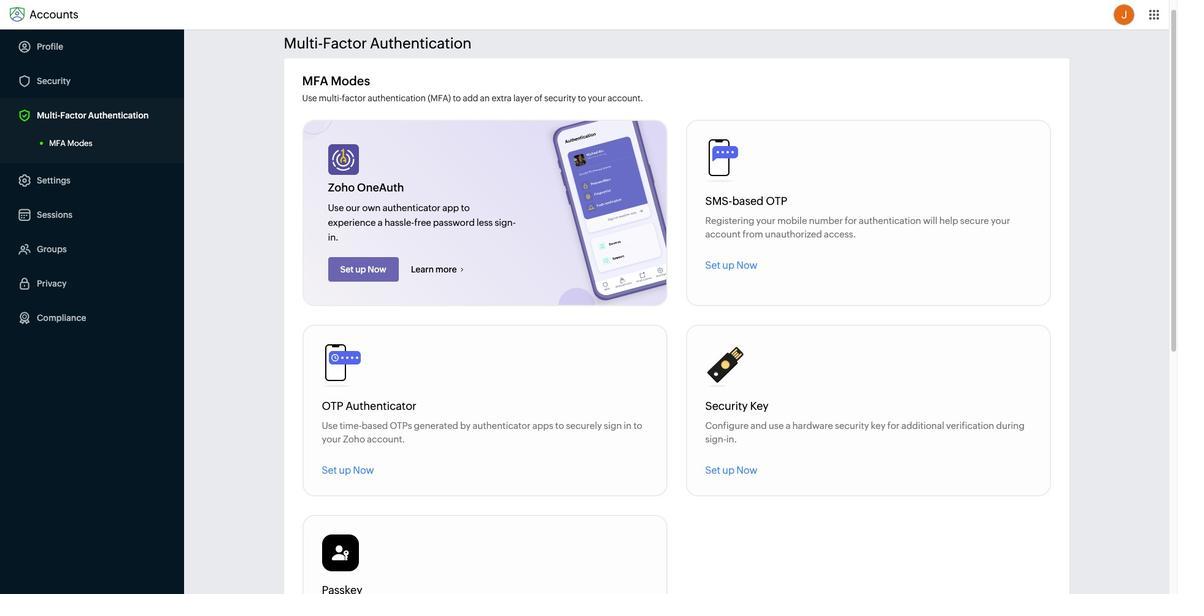 Task type: vqa. For each thing, say whether or not it's contained in the screenshot.
top authentication
yes



Task type: describe. For each thing, give the bounding box(es) containing it.
sign- inside 'use our own authenticator app to experience a hassle-free password less sign- in.'
[[495, 217, 516, 228]]

more
[[436, 265, 457, 274]]

security inside configure and use a hardware security key for additional verification during sign-in.
[[835, 420, 869, 431]]

mfa modes
[[49, 139, 92, 148]]

registering your mobile number for authentication will help secure your account from unauthorized access.
[[706, 215, 1010, 239]]

less
[[477, 217, 493, 228]]

to inside 'use our own authenticator app to experience a hassle-free password less sign- in.'
[[461, 203, 470, 213]]

hardware
[[793, 420, 833, 431]]

experience
[[328, 217, 376, 228]]

account
[[706, 229, 741, 239]]

now for sms-
[[737, 260, 758, 271]]

mfa modes use multi-factor authentication (mfa) to add an extra layer of security to your account.
[[302, 74, 643, 103]]

your up from
[[757, 215, 776, 226]]

for inside the registering your mobile number for authentication will help secure your account from unauthorized access.
[[845, 215, 857, 226]]

learn
[[411, 265, 434, 274]]

set up now for sms-
[[706, 260, 758, 271]]

access.
[[824, 229, 856, 239]]

modes for mfa modes
[[67, 139, 92, 148]]

account. inside mfa modes use multi-factor authentication (mfa) to add an extra layer of security to your account.
[[608, 93, 643, 103]]

use our own authenticator app to experience a hassle-free password less sign- in.
[[328, 203, 516, 242]]

in. inside 'use our own authenticator app to experience a hassle-free password less sign- in.'
[[328, 232, 339, 242]]

otps
[[390, 420, 412, 431]]

authenticator inside the use time-based otps generated by authenticator apps to securely sign in to your zoho account.
[[473, 420, 531, 431]]

use for use time-based otps generated by authenticator apps to securely sign in to your zoho account.
[[322, 420, 338, 431]]

time-
[[340, 420, 362, 431]]

set for otp
[[322, 465, 337, 476]]

secure
[[960, 215, 989, 226]]

and
[[751, 420, 767, 431]]

oneauth
[[357, 181, 404, 194]]

compliance
[[37, 313, 86, 323]]

our
[[346, 203, 360, 213]]

1 vertical spatial authentication
[[88, 110, 149, 120]]

to right of
[[578, 93, 586, 103]]

extra
[[492, 93, 512, 103]]

otp authenticator
[[322, 400, 417, 412]]

your inside mfa modes use multi-factor authentication (mfa) to add an extra layer of security to your account.
[[588, 93, 606, 103]]

0 vertical spatial zoho
[[328, 181, 355, 194]]

will
[[923, 215, 938, 226]]

1 horizontal spatial multi-factor authentication
[[284, 35, 472, 52]]

0 vertical spatial otp
[[766, 195, 788, 207]]

additional
[[902, 420, 945, 431]]

authentication for modes
[[368, 93, 426, 103]]

up for sms-
[[723, 260, 735, 271]]

apps
[[533, 420, 554, 431]]

privacy
[[37, 279, 67, 288]]

unauthorized
[[765, 229, 822, 239]]

set for security
[[706, 465, 721, 476]]

sessions
[[37, 210, 72, 220]]

up for security
[[723, 465, 735, 476]]

from
[[743, 229, 763, 239]]

now for otp
[[353, 465, 374, 476]]

hassle-
[[385, 217, 414, 228]]

security for security
[[37, 76, 71, 86]]

security inside mfa modes use multi-factor authentication (mfa) to add an extra layer of security to your account.
[[544, 93, 576, 103]]

to right in
[[634, 420, 643, 431]]

mobile
[[778, 215, 807, 226]]

authentication for your
[[859, 215, 922, 226]]

by
[[460, 420, 471, 431]]

1 vertical spatial factor
[[60, 110, 87, 120]]

registering
[[706, 215, 755, 226]]

set up now for otp
[[322, 465, 374, 476]]

to right the apps
[[555, 420, 564, 431]]

multi-
[[319, 93, 342, 103]]

your inside the use time-based otps generated by authenticator apps to securely sign in to your zoho account.
[[322, 434, 341, 444]]



Task type: locate. For each thing, give the bounding box(es) containing it.
authentication inside mfa modes use multi-factor authentication (mfa) to add an extra layer of security to your account.
[[368, 93, 426, 103]]

zoho down time-
[[343, 434, 365, 444]]

set up now
[[706, 260, 758, 271], [340, 265, 386, 274], [322, 465, 374, 476], [706, 465, 758, 476]]

security right of
[[544, 93, 576, 103]]

factor
[[342, 93, 366, 103]]

mfa inside mfa modes use multi-factor authentication (mfa) to add an extra layer of security to your account.
[[302, 74, 328, 88]]

now
[[737, 260, 758, 271], [368, 265, 386, 274], [353, 465, 374, 476], [737, 465, 758, 476]]

1 horizontal spatial a
[[786, 420, 791, 431]]

1 vertical spatial authenticator
[[473, 420, 531, 431]]

learn more
[[411, 265, 457, 274]]

0 horizontal spatial modes
[[67, 139, 92, 148]]

mfa up settings
[[49, 139, 66, 148]]

factor up factor
[[323, 35, 367, 52]]

your down time-
[[322, 434, 341, 444]]

1 vertical spatial mfa
[[49, 139, 66, 148]]

authentication up mfa modes
[[88, 110, 149, 120]]

1 vertical spatial in.
[[727, 434, 737, 444]]

set up now down configure
[[706, 465, 758, 476]]

0 horizontal spatial based
[[362, 420, 388, 431]]

set up now down experience
[[340, 265, 386, 274]]

an
[[480, 93, 490, 103]]

zoho up our at the left top of the page
[[328, 181, 355, 194]]

of
[[534, 93, 543, 103]]

1 horizontal spatial based
[[733, 195, 764, 207]]

0 vertical spatial modes
[[331, 74, 370, 88]]

up
[[723, 260, 735, 271], [355, 265, 366, 274], [339, 465, 351, 476], [723, 465, 735, 476]]

for up access.
[[845, 215, 857, 226]]

1 horizontal spatial authentication
[[859, 215, 922, 226]]

1 vertical spatial otp
[[322, 400, 343, 412]]

0 vertical spatial for
[[845, 215, 857, 226]]

otp up mobile at the right
[[766, 195, 788, 207]]

1 horizontal spatial sign-
[[706, 434, 727, 444]]

accounts
[[29, 8, 78, 21]]

0 vertical spatial authentication
[[370, 35, 472, 52]]

use time-based otps generated by authenticator apps to securely sign in to your zoho account.
[[322, 420, 643, 444]]

0 horizontal spatial account.
[[367, 434, 405, 444]]

1 horizontal spatial modes
[[331, 74, 370, 88]]

authenticator inside 'use our own authenticator app to experience a hassle-free password less sign- in.'
[[383, 203, 441, 213]]

modes inside mfa modes use multi-factor authentication (mfa) to add an extra layer of security to your account.
[[331, 74, 370, 88]]

password
[[433, 217, 475, 228]]

own
[[362, 203, 381, 213]]

1 horizontal spatial account.
[[608, 93, 643, 103]]

0 vertical spatial security
[[544, 93, 576, 103]]

0 vertical spatial authenticator
[[383, 203, 441, 213]]

authentication inside the registering your mobile number for authentication will help secure your account from unauthorized access.
[[859, 215, 922, 226]]

mfa for mfa modes
[[49, 139, 66, 148]]

1 vertical spatial based
[[362, 420, 388, 431]]

a down own
[[378, 217, 383, 228]]

multi-factor authentication up factor
[[284, 35, 472, 52]]

1 vertical spatial multi-
[[37, 110, 60, 120]]

in
[[624, 420, 632, 431]]

set
[[706, 260, 721, 271], [340, 265, 354, 274], [322, 465, 337, 476], [706, 465, 721, 476]]

in. inside configure and use a hardware security key for additional verification during sign-in.
[[727, 434, 737, 444]]

1 horizontal spatial factor
[[323, 35, 367, 52]]

in. down experience
[[328, 232, 339, 242]]

use inside mfa modes use multi-factor authentication (mfa) to add an extra layer of security to your account.
[[302, 93, 317, 103]]

factor up mfa modes
[[60, 110, 87, 120]]

securely
[[566, 420, 602, 431]]

up down "account"
[[723, 260, 735, 271]]

1 horizontal spatial in.
[[727, 434, 737, 444]]

for inside configure and use a hardware security key for additional verification during sign-in.
[[888, 420, 900, 431]]

2 vertical spatial use
[[322, 420, 338, 431]]

use
[[302, 93, 317, 103], [328, 203, 344, 213], [322, 420, 338, 431]]

1 horizontal spatial otp
[[766, 195, 788, 207]]

authenticator
[[346, 400, 417, 412]]

0 horizontal spatial security
[[544, 93, 576, 103]]

0 horizontal spatial security
[[37, 76, 71, 86]]

0 horizontal spatial in.
[[328, 232, 339, 242]]

1 vertical spatial modes
[[67, 139, 92, 148]]

zoho oneauth
[[328, 181, 404, 194]]

factor
[[323, 35, 367, 52], [60, 110, 87, 120]]

1 horizontal spatial security
[[706, 400, 748, 412]]

key
[[750, 400, 769, 412]]

0 horizontal spatial factor
[[60, 110, 87, 120]]

a inside 'use our own authenticator app to experience a hassle-free password less sign- in.'
[[378, 217, 383, 228]]

sign- down configure
[[706, 434, 727, 444]]

multi-factor authentication
[[284, 35, 472, 52], [37, 110, 149, 120]]

0 vertical spatial multi-factor authentication
[[284, 35, 472, 52]]

security key
[[706, 400, 769, 412]]

key
[[871, 420, 886, 431]]

up for otp
[[339, 465, 351, 476]]

sign
[[604, 420, 622, 431]]

1 horizontal spatial authenticator
[[473, 420, 531, 431]]

your right of
[[588, 93, 606, 103]]

0 horizontal spatial for
[[845, 215, 857, 226]]

1 vertical spatial use
[[328, 203, 344, 213]]

(mfa)
[[428, 93, 451, 103]]

0 horizontal spatial authentication
[[88, 110, 149, 120]]

up down experience
[[355, 265, 366, 274]]

a
[[378, 217, 383, 228], [786, 420, 791, 431]]

1 horizontal spatial security
[[835, 420, 869, 431]]

mfa
[[302, 74, 328, 88], [49, 139, 66, 148]]

otp
[[766, 195, 788, 207], [322, 400, 343, 412]]

authentication up the (mfa)
[[370, 35, 472, 52]]

authentication
[[370, 35, 472, 52], [88, 110, 149, 120]]

use left time-
[[322, 420, 338, 431]]

mfa up multi-
[[302, 74, 328, 88]]

based inside the use time-based otps generated by authenticator apps to securely sign in to your zoho account.
[[362, 420, 388, 431]]

security
[[544, 93, 576, 103], [835, 420, 869, 431]]

use
[[769, 420, 784, 431]]

set up now for security
[[706, 465, 758, 476]]

0 horizontal spatial otp
[[322, 400, 343, 412]]

settings
[[37, 176, 71, 185]]

0 vertical spatial security
[[37, 76, 71, 86]]

1 vertical spatial account.
[[367, 434, 405, 444]]

0 horizontal spatial a
[[378, 217, 383, 228]]

1 vertical spatial for
[[888, 420, 900, 431]]

set up now down time-
[[322, 465, 374, 476]]

1 horizontal spatial multi-
[[284, 35, 323, 52]]

up down time-
[[339, 465, 351, 476]]

sms-
[[706, 195, 733, 207]]

authentication left the (mfa)
[[368, 93, 426, 103]]

configure and use a hardware security key for additional verification during sign-in.
[[706, 420, 1025, 444]]

a inside configure and use a hardware security key for additional verification during sign-in.
[[786, 420, 791, 431]]

modes for mfa modes use multi-factor authentication (mfa) to add an extra layer of security to your account.
[[331, 74, 370, 88]]

security up configure
[[706, 400, 748, 412]]

now left learn at left
[[368, 265, 386, 274]]

modes up settings
[[67, 139, 92, 148]]

0 vertical spatial in.
[[328, 232, 339, 242]]

generated
[[414, 420, 458, 431]]

use left multi-
[[302, 93, 317, 103]]

0 vertical spatial multi-
[[284, 35, 323, 52]]

verification
[[947, 420, 995, 431]]

use for use our own authenticator app to experience a hassle-free password less sign- in.
[[328, 203, 344, 213]]

app
[[443, 203, 459, 213]]

sign- right less
[[495, 217, 516, 228]]

during
[[996, 420, 1025, 431]]

0 vertical spatial use
[[302, 93, 317, 103]]

modes
[[331, 74, 370, 88], [67, 139, 92, 148]]

based
[[733, 195, 764, 207], [362, 420, 388, 431]]

up down configure
[[723, 465, 735, 476]]

multi- up mfa modes
[[37, 110, 60, 120]]

account.
[[608, 93, 643, 103], [367, 434, 405, 444]]

1 horizontal spatial mfa
[[302, 74, 328, 88]]

0 vertical spatial mfa
[[302, 74, 328, 88]]

free
[[414, 217, 431, 228]]

1 vertical spatial sign-
[[706, 434, 727, 444]]

authenticator
[[383, 203, 441, 213], [473, 420, 531, 431]]

otp up time-
[[322, 400, 343, 412]]

modes up factor
[[331, 74, 370, 88]]

1 horizontal spatial authentication
[[370, 35, 472, 52]]

add
[[463, 93, 478, 103]]

use inside the use time-based otps generated by authenticator apps to securely sign in to your zoho account.
[[322, 420, 338, 431]]

use left our at the left top of the page
[[328, 203, 344, 213]]

1 vertical spatial zoho
[[343, 434, 365, 444]]

use inside 'use our own authenticator app to experience a hassle-free password less sign- in.'
[[328, 203, 344, 213]]

sign- inside configure and use a hardware security key for additional verification during sign-in.
[[706, 434, 727, 444]]

your right the secure
[[991, 215, 1010, 226]]

now down from
[[737, 260, 758, 271]]

authenticator up the free
[[383, 203, 441, 213]]

profile
[[37, 42, 63, 52]]

authenticator right "by"
[[473, 420, 531, 431]]

0 horizontal spatial multi-
[[37, 110, 60, 120]]

1 vertical spatial security
[[706, 400, 748, 412]]

1 vertical spatial security
[[835, 420, 869, 431]]

to left add
[[453, 93, 461, 103]]

for right key
[[888, 420, 900, 431]]

set for sms-
[[706, 260, 721, 271]]

set up now down "account"
[[706, 260, 758, 271]]

1 vertical spatial authentication
[[859, 215, 922, 226]]

based down 'otp authenticator'
[[362, 420, 388, 431]]

based up registering
[[733, 195, 764, 207]]

to right app
[[461, 203, 470, 213]]

for
[[845, 215, 857, 226], [888, 420, 900, 431]]

0 horizontal spatial mfa
[[49, 139, 66, 148]]

sign-
[[495, 217, 516, 228], [706, 434, 727, 444]]

0 vertical spatial sign-
[[495, 217, 516, 228]]

now for security
[[737, 465, 758, 476]]

0 vertical spatial factor
[[323, 35, 367, 52]]

1 vertical spatial multi-factor authentication
[[37, 110, 149, 120]]

groups
[[37, 244, 67, 254]]

multi-factor authentication up mfa modes
[[37, 110, 149, 120]]

mfa for mfa modes use multi-factor authentication (mfa) to add an extra layer of security to your account.
[[302, 74, 328, 88]]

0 horizontal spatial sign-
[[495, 217, 516, 228]]

0 horizontal spatial authentication
[[368, 93, 426, 103]]

number
[[809, 215, 843, 226]]

multi- up multi-
[[284, 35, 323, 52]]

in.
[[328, 232, 339, 242], [727, 434, 737, 444]]

now down time-
[[353, 465, 374, 476]]

sms-based otp
[[706, 195, 788, 207]]

0 vertical spatial based
[[733, 195, 764, 207]]

help
[[940, 215, 959, 226]]

layer
[[514, 93, 533, 103]]

0 vertical spatial account.
[[608, 93, 643, 103]]

0 horizontal spatial multi-factor authentication
[[37, 110, 149, 120]]

0 horizontal spatial authenticator
[[383, 203, 441, 213]]

authentication left will
[[859, 215, 922, 226]]

zoho inside the use time-based otps generated by authenticator apps to securely sign in to your zoho account.
[[343, 434, 365, 444]]

0 vertical spatial a
[[378, 217, 383, 228]]

zoho
[[328, 181, 355, 194], [343, 434, 365, 444]]

to
[[453, 93, 461, 103], [578, 93, 586, 103], [461, 203, 470, 213], [555, 420, 564, 431], [634, 420, 643, 431]]

now down and
[[737, 465, 758, 476]]

account. inside the use time-based otps generated by authenticator apps to securely sign in to your zoho account.
[[367, 434, 405, 444]]

configure
[[706, 420, 749, 431]]

security down profile
[[37, 76, 71, 86]]

security for security key
[[706, 400, 748, 412]]

in. down configure
[[727, 434, 737, 444]]

1 horizontal spatial for
[[888, 420, 900, 431]]

your
[[588, 93, 606, 103], [757, 215, 776, 226], [991, 215, 1010, 226], [322, 434, 341, 444]]

a right use
[[786, 420, 791, 431]]

security
[[37, 76, 71, 86], [706, 400, 748, 412]]

0 vertical spatial authentication
[[368, 93, 426, 103]]

authentication
[[368, 93, 426, 103], [859, 215, 922, 226]]

1 vertical spatial a
[[786, 420, 791, 431]]

multi-
[[284, 35, 323, 52], [37, 110, 60, 120]]

security left key
[[835, 420, 869, 431]]



